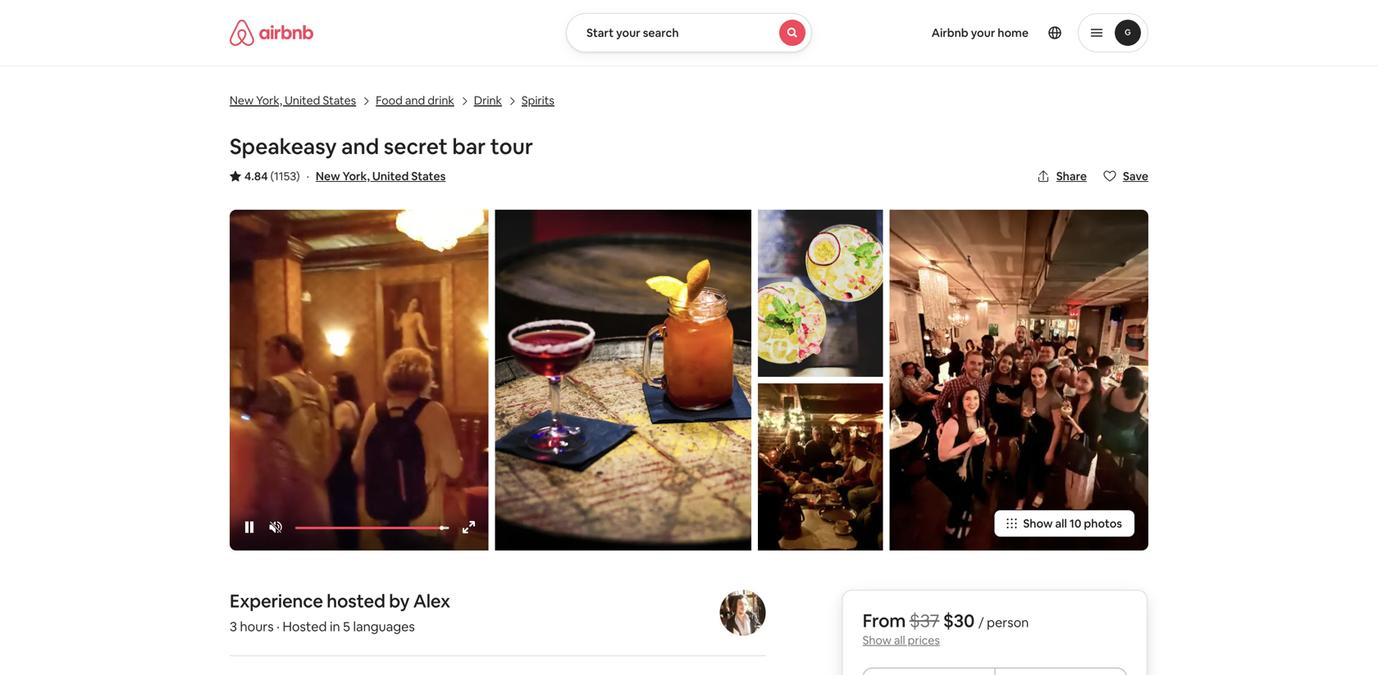 Task type: vqa. For each thing, say whether or not it's contained in the screenshot.
Show
yes



Task type: locate. For each thing, give the bounding box(es) containing it.
your inside profile element
[[971, 25, 995, 40]]

states
[[323, 93, 356, 108], [411, 169, 446, 184]]

show all prices button
[[863, 634, 940, 648]]

0 vertical spatial united
[[285, 93, 320, 108]]

experience photo 3 image
[[758, 384, 883, 551], [758, 384, 883, 551]]

1 your from the left
[[616, 25, 640, 40]]

speakeasy and secret bar tour
[[230, 133, 533, 160]]

1 horizontal spatial united
[[372, 169, 409, 184]]

learn more about the host, alex. image
[[720, 591, 766, 637], [720, 591, 766, 637]]

united up "speakeasy"
[[285, 93, 320, 108]]

new up "speakeasy"
[[230, 93, 254, 108]]

0 horizontal spatial ·
[[277, 619, 280, 636]]

new right (1153)
[[316, 169, 340, 184]]

start your search
[[587, 25, 679, 40]]

share
[[1056, 169, 1087, 184]]

experience photo 1 image
[[495, 210, 752, 551], [495, 210, 752, 551]]

new york, united states link down speakeasy and secret bar tour at the left of page
[[316, 169, 446, 184]]

and
[[405, 93, 425, 108], [341, 133, 379, 160]]

all left prices
[[894, 634, 905, 648]]

0 horizontal spatial and
[[341, 133, 379, 160]]

bar
[[452, 133, 486, 160]]

0 horizontal spatial states
[[323, 93, 356, 108]]

show left "10"
[[1023, 517, 1053, 532]]

save
[[1123, 169, 1148, 184]]

states down secret
[[411, 169, 446, 184]]

0 horizontal spatial show
[[863, 634, 891, 648]]

· right (1153)
[[306, 169, 309, 184]]

2 your from the left
[[971, 25, 995, 40]]

new york, united states link
[[230, 91, 356, 108], [316, 169, 446, 184]]

1 horizontal spatial your
[[971, 25, 995, 40]]

and left the drink
[[405, 93, 425, 108]]

and up · new york, united states
[[341, 133, 379, 160]]

4.84
[[244, 169, 268, 184]]

1 vertical spatial states
[[411, 169, 446, 184]]

photos
[[1084, 517, 1122, 532]]

spirits
[[522, 93, 554, 108]]

in
[[330, 619, 340, 636]]

drink
[[428, 93, 454, 108]]

· right hours
[[277, 619, 280, 636]]

york,
[[256, 93, 282, 108], [343, 169, 370, 184]]

by alex
[[389, 590, 450, 614]]

secret
[[384, 133, 448, 160]]

0 vertical spatial york,
[[256, 93, 282, 108]]

1 horizontal spatial states
[[411, 169, 446, 184]]

1 vertical spatial all
[[894, 634, 905, 648]]

1 vertical spatial and
[[341, 133, 379, 160]]

your left home
[[971, 25, 995, 40]]

· inside experience hosted by alex 3 hours · hosted in 5 languages
[[277, 619, 280, 636]]

·
[[306, 169, 309, 184], [277, 619, 280, 636]]

1 vertical spatial show
[[863, 634, 891, 648]]

drink link
[[474, 91, 502, 108]]

0 horizontal spatial all
[[894, 634, 905, 648]]

your inside button
[[616, 25, 640, 40]]

0 vertical spatial and
[[405, 93, 425, 108]]

states left food
[[323, 93, 356, 108]]

hours
[[240, 619, 274, 636]]

united down speakeasy and secret bar tour at the left of page
[[372, 169, 409, 184]]

new york, united states link up "speakeasy"
[[230, 91, 356, 108]]

new york, united states
[[230, 93, 356, 108]]

hosted
[[327, 590, 385, 614]]

new
[[230, 93, 254, 108], [316, 169, 340, 184]]

0 horizontal spatial united
[[285, 93, 320, 108]]

your right start
[[616, 25, 640, 40]]

0 vertical spatial states
[[323, 93, 356, 108]]

1 vertical spatial ·
[[277, 619, 280, 636]]

1 horizontal spatial york,
[[343, 169, 370, 184]]

show down from
[[863, 634, 891, 648]]

1 vertical spatial york,
[[343, 169, 370, 184]]

all inside from $37 $30 / person show all prices
[[894, 634, 905, 648]]

experience photo 4 image
[[890, 210, 1148, 551], [890, 210, 1148, 551]]

york, up "speakeasy"
[[256, 93, 282, 108]]

1 vertical spatial new york, united states link
[[316, 169, 446, 184]]

3
[[230, 619, 237, 636]]

0 horizontal spatial your
[[616, 25, 640, 40]]

and inside food and drink link
[[405, 93, 425, 108]]

your for airbnb
[[971, 25, 995, 40]]

languages
[[353, 619, 415, 636]]

united
[[285, 93, 320, 108], [372, 169, 409, 184]]

share button
[[1030, 162, 1093, 190]]

0 vertical spatial all
[[1055, 517, 1067, 532]]

experience photo 2 image
[[758, 210, 883, 377], [758, 210, 883, 377]]

show
[[1023, 517, 1053, 532], [863, 634, 891, 648]]

york, down speakeasy and secret bar tour at the left of page
[[343, 169, 370, 184]]

1 horizontal spatial show
[[1023, 517, 1053, 532]]

1 vertical spatial new
[[316, 169, 340, 184]]

1 horizontal spatial all
[[1055, 517, 1067, 532]]

your
[[616, 25, 640, 40], [971, 25, 995, 40]]

0 vertical spatial ·
[[306, 169, 309, 184]]

prices
[[908, 634, 940, 648]]

all left "10"
[[1055, 517, 1067, 532]]

0 horizontal spatial york,
[[256, 93, 282, 108]]

1 horizontal spatial and
[[405, 93, 425, 108]]

0 vertical spatial show
[[1023, 517, 1053, 532]]

0 vertical spatial new
[[230, 93, 254, 108]]

person
[[987, 615, 1029, 632]]

all
[[1055, 517, 1067, 532], [894, 634, 905, 648]]

from $37 $30 / person show all prices
[[863, 610, 1029, 648]]



Task type: describe. For each thing, give the bounding box(es) containing it.
all inside show all 10 photos link
[[1055, 517, 1067, 532]]

search
[[643, 25, 679, 40]]

$37
[[909, 610, 939, 633]]

experience hosted by alex 3 hours · hosted in 5 languages
[[230, 590, 450, 636]]

save button
[[1097, 162, 1155, 190]]

· new york, united states
[[306, 169, 446, 184]]

home
[[998, 25, 1029, 40]]

from
[[863, 610, 906, 633]]

show all 10 photos link
[[994, 510, 1135, 538]]

(1153)
[[270, 169, 300, 184]]

food
[[376, 93, 403, 108]]

spirits link
[[522, 91, 554, 108]]

10
[[1070, 517, 1081, 532]]

tour
[[490, 133, 533, 160]]

show inside from $37 $30 / person show all prices
[[863, 634, 891, 648]]

profile element
[[832, 0, 1148, 66]]

airbnb your home
[[932, 25, 1029, 40]]

4.84 (1153)
[[244, 169, 300, 184]]

show all 10 photos
[[1023, 517, 1122, 532]]

drink
[[474, 93, 502, 108]]

hosted
[[283, 619, 327, 636]]

1 vertical spatial united
[[372, 169, 409, 184]]

$30
[[943, 610, 975, 633]]

5
[[343, 619, 350, 636]]

experience
[[230, 590, 323, 614]]

1 horizontal spatial ·
[[306, 169, 309, 184]]

airbnb your home link
[[922, 16, 1038, 50]]

your for start
[[616, 25, 640, 40]]

airbnb
[[932, 25, 968, 40]]

food and drink link
[[376, 91, 454, 108]]

and for secret
[[341, 133, 379, 160]]

Start your search search field
[[566, 13, 812, 52]]

and for drink
[[405, 93, 425, 108]]

0 horizontal spatial new
[[230, 93, 254, 108]]

start your search button
[[566, 13, 812, 52]]

1 horizontal spatial new
[[316, 169, 340, 184]]

food and drink
[[376, 93, 454, 108]]

start
[[587, 25, 614, 40]]

speakeasy
[[230, 133, 337, 160]]

0 vertical spatial new york, united states link
[[230, 91, 356, 108]]

/
[[978, 615, 984, 632]]



